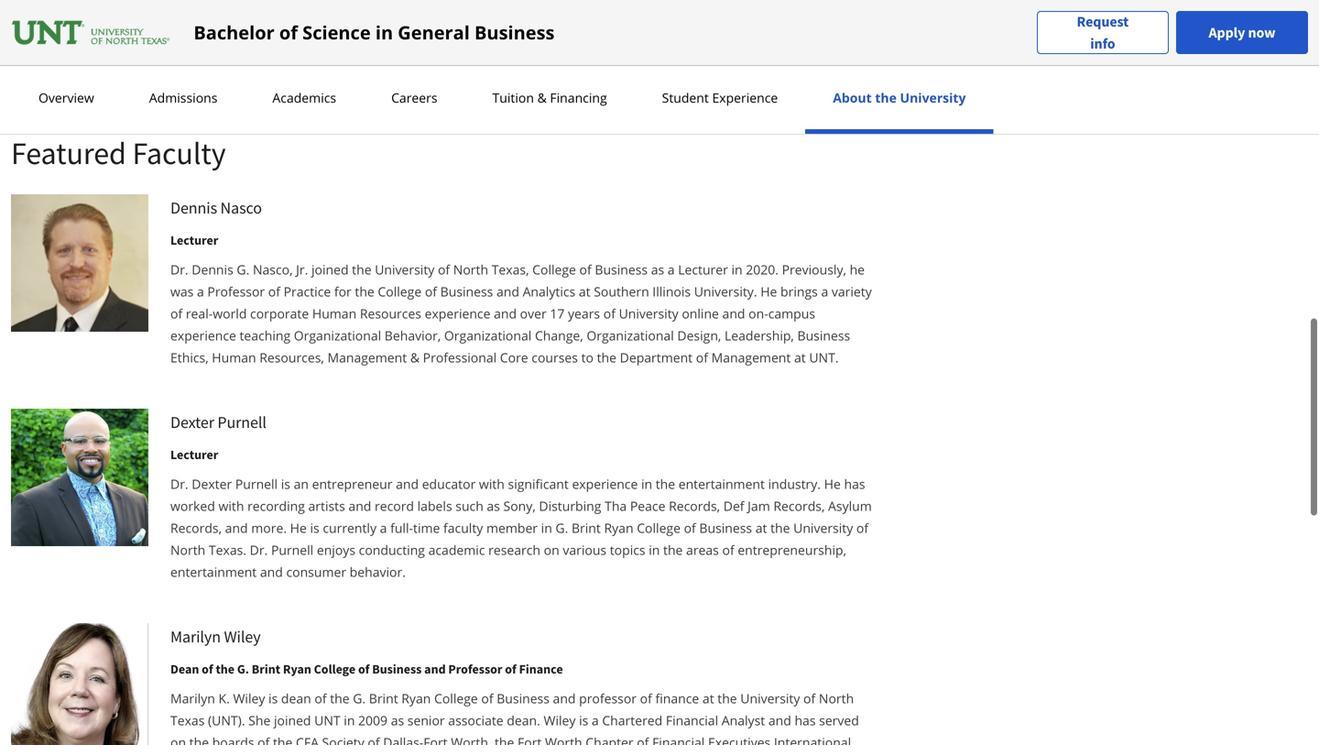 Task type: describe. For each thing, give the bounding box(es) containing it.
1 horizontal spatial professor
[[449, 661, 503, 677]]

academics link
[[267, 89, 342, 106]]

the left cfa
[[273, 734, 293, 745]]

0 vertical spatial dennis
[[170, 197, 217, 218]]

1 vertical spatial wiley
[[233, 690, 265, 707]]

research
[[489, 541, 541, 558]]

in inside "dr. dennis g. nasco, jr. joined the university of north texas, college of business as a lecturer in 2020. previously, he was a professor of practice for the college of business and analytics at southern illinois university. he brings a variety of real-world corporate human resources experience and over 17 years of university online and on-campus experience teaching organizational behavior, organizational change, organizational design, leadership, business ethics, human resources, management & professional core courses to the department of management at unt."
[[732, 261, 743, 278]]

chartered
[[602, 712, 663, 729]]

joined inside "dr. dennis g. nasco, jr. joined the university of north texas, college of business as a lecturer in 2020. previously, he was a professor of practice for the college of business and analytics at southern illinois university. he brings a variety of real-world corporate human resources experience and over 17 years of university online and on-campus experience teaching organizational behavior, organizational change, organizational design, leadership, business ethics, human resources, management & professional core courses to the department of management at unt."
[[312, 261, 349, 278]]

department
[[620, 349, 693, 366]]

is left dean
[[269, 690, 278, 707]]

was
[[170, 283, 194, 300]]

college up analytics
[[533, 261, 576, 278]]

g. inside marilyn k. wiley is dean of the g. brint ryan college of business and professor of finance at the university of north texas (unt). she joined unt in 2009 as senior associate dean. wiley is a chartered financial analyst and has served on the boards of the cfa society of dallas-fort worth, the fort worth chapter of financial executives internationa
[[353, 690, 366, 707]]

online
[[682, 305, 719, 322]]

dean of the g. brint ryan college of business and professor of finance
[[170, 661, 563, 677]]

record
[[375, 497, 414, 514]]

the up analyst
[[718, 690, 738, 707]]

the up k.
[[216, 661, 235, 677]]

at left unt.
[[795, 349, 806, 366]]

enjoys
[[317, 541, 356, 558]]

in right science
[[376, 20, 393, 45]]

core
[[500, 349, 529, 366]]

university.
[[694, 283, 758, 300]]

previously,
[[782, 261, 847, 278]]

in down disturbing
[[541, 519, 552, 536]]

tuition & financing
[[493, 89, 607, 106]]

2 fort from the left
[[518, 734, 542, 745]]

professor
[[579, 690, 637, 707]]

the right for
[[355, 283, 375, 300]]

a inside marilyn k. wiley is dean of the g. brint ryan college of business and professor of finance at the university of north texas (unt). she joined unt in 2009 as senior associate dean. wiley is a chartered financial analyst and has served on the boards of the cfa society of dallas-fort worth, the fort worth chapter of financial executives internationa
[[592, 712, 599, 729]]

and down more.
[[260, 563, 283, 580]]

brint inside marilyn k. wiley is dean of the g. brint ryan college of business and professor of finance at the university of north texas (unt). she joined unt in 2009 as senior associate dean. wiley is a chartered financial analyst and has served on the boards of the cfa society of dallas-fort worth, the fort worth chapter of financial executives internationa
[[369, 690, 398, 707]]

such
[[456, 497, 484, 514]]

the up resources
[[352, 261, 372, 278]]

world
[[213, 305, 247, 322]]

marilyn wiley image
[[11, 623, 148, 745]]

in right 'topics'
[[649, 541, 660, 558]]

admissions
[[149, 89, 218, 106]]

0 vertical spatial financial
[[666, 712, 719, 729]]

business up the southern
[[595, 261, 648, 278]]

industry.
[[769, 475, 821, 492]]

consumer
[[286, 563, 346, 580]]

and up texas.
[[225, 519, 248, 536]]

dean
[[170, 661, 199, 677]]

has inside dr. dexter purnell is an entrepreneur and educator with significant experience in the entertainment industry. he has worked with recording artists and record labels such as sony, disturbing tha peace records, def jam records, asylum records, and more. he is currently a full-time faculty member in g. brint ryan college of business at the university of north texas. dr. purnell enjoys conducting academic research on various topics in the areas of entrepreneurship, entertainment and consumer behavior.
[[845, 475, 866, 492]]

an
[[294, 475, 309, 492]]

full-
[[391, 519, 413, 536]]

member
[[487, 519, 538, 536]]

experience
[[713, 89, 778, 106]]

ryan inside marilyn k. wiley is dean of the g. brint ryan college of business and professor of finance at the university of north texas (unt). she joined unt in 2009 as senior associate dean. wiley is a chartered financial analyst and has served on the boards of the cfa society of dallas-fort worth, the fort worth chapter of financial executives internationa
[[402, 690, 431, 707]]

marilyn wiley
[[170, 626, 261, 647]]

conducting
[[359, 541, 425, 558]]

faculty
[[132, 133, 226, 173]]

g. down marilyn wiley
[[237, 661, 249, 677]]

senior
[[408, 712, 445, 729]]

2 organizational from the left
[[444, 327, 532, 344]]

professional
[[423, 349, 497, 366]]

texas.
[[209, 541, 247, 558]]

1 vertical spatial financial
[[653, 734, 705, 745]]

about the university
[[833, 89, 966, 106]]

brings
[[781, 283, 818, 300]]

and left over
[[494, 305, 517, 322]]

society
[[322, 734, 365, 745]]

a right was
[[197, 283, 204, 300]]

a inside dr. dexter purnell is an entrepreneur and educator with significant experience in the entertainment industry. he has worked with recording artists and record labels such as sony, disturbing tha peace records, def jam records, asylum records, and more. he is currently a full-time faculty member in g. brint ryan college of business at the university of north texas. dr. purnell enjoys conducting academic research on various topics in the areas of entrepreneurship, entertainment and consumer behavior.
[[380, 519, 387, 536]]

1 fort from the left
[[424, 734, 448, 745]]

college up resources
[[378, 283, 422, 300]]

marilyn for marilyn k. wiley is dean of the g. brint ryan college of business and professor of finance at the university of north texas (unt). she joined unt in 2009 as senior associate dean. wiley is a chartered financial analyst and has served on the boards of the cfa society of dallas-fort worth, the fort worth chapter of financial executives internationa
[[170, 690, 215, 707]]

analyst
[[722, 712, 766, 729]]

is up worth
[[579, 712, 589, 729]]

careers link
[[386, 89, 443, 106]]

cfa
[[296, 734, 319, 745]]

university inside dr. dexter purnell is an entrepreneur and educator with significant experience in the entertainment industry. he has worked with recording artists and record labels such as sony, disturbing tha peace records, def jam records, asylum records, and more. he is currently a full-time faculty member in g. brint ryan college of business at the university of north texas. dr. purnell enjoys conducting academic research on various topics in the areas of entrepreneurship, entertainment and consumer behavior.
[[794, 519, 854, 536]]

served
[[820, 712, 860, 729]]

entrepreneur
[[312, 475, 393, 492]]

courses
[[532, 349, 578, 366]]

2 vertical spatial dr.
[[250, 541, 268, 558]]

chapter
[[586, 734, 634, 745]]

at up years at the top
[[579, 283, 591, 300]]

dexter inside dr. dexter purnell is an entrepreneur and educator with significant experience in the entertainment industry. he has worked with recording artists and record labels such as sony, disturbing tha peace records, def jam records, asylum records, and more. he is currently a full-time faculty member in g. brint ryan college of business at the university of north texas. dr. purnell enjoys conducting academic research on various topics in the areas of entrepreneurship, entertainment and consumer behavior.
[[192, 475, 232, 492]]

lecturer for dennis nasco
[[170, 232, 218, 248]]

business up 2009
[[372, 661, 422, 677]]

overview link
[[33, 89, 100, 106]]

corporate
[[250, 305, 309, 322]]

now
[[1249, 23, 1276, 42]]

on inside marilyn k. wiley is dean of the g. brint ryan college of business and professor of finance at the university of north texas (unt). she joined unt in 2009 as senior associate dean. wiley is a chartered financial analyst and has served on the boards of the cfa society of dallas-fort worth, the fort worth chapter of financial executives internationa
[[170, 734, 186, 745]]

north inside marilyn k. wiley is dean of the g. brint ryan college of business and professor of finance at the university of north texas (unt). she joined unt in 2009 as senior associate dean. wiley is a chartered financial analyst and has served on the boards of the cfa society of dallas-fort worth, the fort worth chapter of financial executives internationa
[[819, 690, 854, 707]]

resources
[[360, 305, 422, 322]]

significant
[[508, 475, 569, 492]]

a up illinois
[[668, 261, 675, 278]]

sony,
[[504, 497, 536, 514]]

is left an
[[281, 475, 291, 492]]

college up 'unt'
[[314, 661, 356, 677]]

dallas-
[[383, 734, 424, 745]]

faculty
[[444, 519, 483, 536]]

the right to
[[597, 349, 617, 366]]

years
[[568, 305, 600, 322]]

ryan inside dr. dexter purnell is an entrepreneur and educator with significant experience in the entertainment industry. he has worked with recording artists and record labels such as sony, disturbing tha peace records, def jam records, asylum records, and more. he is currently a full-time faculty member in g. brint ryan college of business at the university of north texas. dr. purnell enjoys conducting academic research on various topics in the areas of entrepreneurship, entertainment and consumer behavior.
[[604, 519, 634, 536]]

request info button
[[1037, 11, 1169, 55]]

as inside marilyn k. wiley is dean of the g. brint ryan college of business and professor of finance at the university of north texas (unt). she joined unt in 2009 as senior associate dean. wiley is a chartered financial analyst and has served on the boards of the cfa society of dallas-fort worth, the fort worth chapter of financial executives internationa
[[391, 712, 404, 729]]

and down texas,
[[497, 283, 520, 300]]

1 vertical spatial he
[[825, 475, 841, 492]]

brint inside dr. dexter purnell is an entrepreneur and educator with significant experience in the entertainment industry. he has worked with recording artists and record labels such as sony, disturbing tha peace records, def jam records, asylum records, and more. he is currently a full-time faculty member in g. brint ryan college of business at the university of north texas. dr. purnell enjoys conducting academic research on various topics in the areas of entrepreneurship, entertainment and consumer behavior.
[[572, 519, 601, 536]]

dean.
[[507, 712, 541, 729]]

1 management from the left
[[328, 349, 407, 366]]

areas
[[687, 541, 719, 558]]

university right about
[[901, 89, 966, 106]]

2 management from the left
[[712, 349, 791, 366]]

0 vertical spatial dexter
[[170, 412, 214, 432]]

behavior,
[[385, 327, 441, 344]]

peace
[[630, 497, 666, 514]]

disturbing
[[539, 497, 602, 514]]

and down finance
[[553, 690, 576, 707]]

boards
[[212, 734, 254, 745]]

0 vertical spatial human
[[312, 305, 357, 322]]

artists
[[308, 497, 345, 514]]

in inside marilyn k. wiley is dean of the g. brint ryan college of business and professor of finance at the university of north texas (unt). she joined unt in 2009 as senior associate dean. wiley is a chartered financial analyst and has served on the boards of the cfa society of dallas-fort worth, the fort worth chapter of financial executives internationa
[[344, 712, 355, 729]]

texas,
[[492, 261, 529, 278]]

about
[[833, 89, 872, 106]]

the up 'unt'
[[330, 690, 350, 707]]

north inside dr. dexter purnell is an entrepreneur and educator with significant experience in the entertainment industry. he has worked with recording artists and record labels such as sony, disturbing tha peace records, def jam records, asylum records, and more. he is currently a full-time faculty member in g. brint ryan college of business at the university of north texas. dr. purnell enjoys conducting academic research on various topics in the areas of entrepreneurship, entertainment and consumer behavior.
[[170, 541, 206, 558]]

on-
[[749, 305, 769, 322]]

time
[[413, 519, 440, 536]]

business up unt.
[[798, 327, 851, 344]]

a down "previously,"
[[822, 283, 829, 300]]

0 horizontal spatial brint
[[252, 661, 281, 677]]

financing
[[550, 89, 607, 106]]

southern
[[594, 283, 650, 300]]

as inside dr. dexter purnell is an entrepreneur and educator with significant experience in the entertainment industry. he has worked with recording artists and record labels such as sony, disturbing tha peace records, def jam records, asylum records, and more. he is currently a full-time faculty member in g. brint ryan college of business at the university of north texas. dr. purnell enjoys conducting academic research on various topics in the areas of entrepreneurship, entertainment and consumer behavior.
[[487, 497, 500, 514]]

1 vertical spatial purnell
[[235, 475, 278, 492]]

3 organizational from the left
[[587, 327, 674, 344]]

dennis nasco image
[[11, 194, 148, 332]]

2009
[[358, 712, 388, 729]]

finance
[[656, 690, 700, 707]]

student experience
[[662, 89, 778, 106]]

recording
[[248, 497, 305, 514]]



Task type: vqa. For each thing, say whether or not it's contained in the screenshot.


Task type: locate. For each thing, give the bounding box(es) containing it.
and up record
[[396, 475, 419, 492]]

college inside marilyn k. wiley is dean of the g. brint ryan college of business and professor of finance at the university of north texas (unt). she joined unt in 2009 as senior associate dean. wiley is a chartered financial analyst and has served on the boards of the cfa society of dallas-fort worth, the fort worth chapter of financial executives internationa
[[434, 690, 478, 707]]

0 vertical spatial lecturer
[[170, 232, 218, 248]]

1 vertical spatial professor
[[449, 661, 503, 677]]

1 horizontal spatial experience
[[425, 305, 491, 322]]

1 vertical spatial north
[[170, 541, 206, 558]]

& down behavior,
[[410, 349, 420, 366]]

educator
[[422, 475, 476, 492]]

2 horizontal spatial ryan
[[604, 519, 634, 536]]

business up the dean.
[[497, 690, 550, 707]]

0 horizontal spatial professor
[[208, 283, 265, 300]]

2 vertical spatial experience
[[572, 475, 638, 492]]

practice
[[284, 283, 331, 300]]

dexter purnell
[[170, 412, 267, 432]]

admissions link
[[144, 89, 223, 106]]

0 horizontal spatial &
[[410, 349, 420, 366]]

1 horizontal spatial he
[[761, 283, 778, 300]]

fort
[[424, 734, 448, 745], [518, 734, 542, 745]]

g. down disturbing
[[556, 519, 569, 536]]

1 organizational from the left
[[294, 327, 381, 344]]

the right about
[[876, 89, 897, 106]]

over
[[520, 305, 547, 322]]

experience up professional
[[425, 305, 491, 322]]

and
[[497, 283, 520, 300], [494, 305, 517, 322], [723, 305, 746, 322], [396, 475, 419, 492], [349, 497, 372, 514], [225, 519, 248, 536], [260, 563, 283, 580], [425, 661, 446, 677], [553, 690, 576, 707], [769, 712, 792, 729]]

dr. for dennis nasco
[[170, 261, 188, 278]]

has inside marilyn k. wiley is dean of the g. brint ryan college of business and professor of finance at the university of north texas (unt). she joined unt in 2009 as senior associate dean. wiley is a chartered financial analyst and has served on the boards of the cfa society of dallas-fort worth, the fort worth chapter of financial executives internationa
[[795, 712, 816, 729]]

university down asylum
[[794, 519, 854, 536]]

nasco
[[220, 197, 262, 218]]

business
[[475, 20, 555, 45], [595, 261, 648, 278], [441, 283, 493, 300], [798, 327, 851, 344], [700, 519, 753, 536], [372, 661, 422, 677], [497, 690, 550, 707]]

0 horizontal spatial entertainment
[[170, 563, 257, 580]]

1 horizontal spatial entertainment
[[679, 475, 765, 492]]

tuition
[[493, 89, 534, 106]]

purnell up recording
[[235, 475, 278, 492]]

apply now
[[1209, 23, 1276, 42]]

as
[[651, 261, 665, 278], [487, 497, 500, 514], [391, 712, 404, 729]]

real-
[[186, 305, 213, 322]]

dr. dennis g. nasco, jr. joined the university of north texas, college of business as a lecturer in 2020. previously, he was a professor of practice for the college of business and analytics at southern illinois university. he brings a variety of real-world corporate human resources experience and over 17 years of university online and on-campus experience teaching organizational behavior, organizational change, organizational design, leadership, business ethics, human resources, management & professional core courses to the department of management at unt.
[[170, 261, 872, 366]]

business up tuition
[[475, 20, 555, 45]]

records, left def
[[669, 497, 721, 514]]

1 horizontal spatial records,
[[669, 497, 721, 514]]

has up asylum
[[845, 475, 866, 492]]

on down texas
[[170, 734, 186, 745]]

human down for
[[312, 305, 357, 322]]

(unt).
[[208, 712, 245, 729]]

campus
[[769, 305, 816, 322]]

1 vertical spatial lecturer
[[678, 261, 729, 278]]

bachelor
[[194, 20, 275, 45]]

university down illinois
[[619, 305, 679, 322]]

wiley
[[224, 626, 261, 647], [233, 690, 265, 707], [544, 712, 576, 729]]

business inside dr. dexter purnell is an entrepreneur and educator with significant experience in the entertainment industry. he has worked with recording artists and record labels such as sony, disturbing tha peace records, def jam records, asylum records, and more. he is currently a full-time faculty member in g. brint ryan college of business at the university of north texas. dr. purnell enjoys conducting academic research on various topics in the areas of entrepreneurship, entertainment and consumer behavior.
[[700, 519, 753, 536]]

professor up associate
[[449, 661, 503, 677]]

2 horizontal spatial records,
[[774, 497, 825, 514]]

the down texas
[[189, 734, 209, 745]]

with
[[479, 475, 505, 492], [219, 497, 244, 514]]

is down artists
[[310, 519, 320, 536]]

fort down the dean.
[[518, 734, 542, 745]]

lecturer inside "dr. dennis g. nasco, jr. joined the university of north texas, college of business as a lecturer in 2020. previously, he was a professor of practice for the college of business and analytics at southern illinois university. he brings a variety of real-world corporate human resources experience and over 17 years of university online and on-campus experience teaching organizational behavior, organizational change, organizational design, leadership, business ethics, human resources, management & professional core courses to the department of management at unt."
[[678, 261, 729, 278]]

marilyn k. wiley is dean of the g. brint ryan college of business and professor of finance at the university of north texas (unt). she joined unt in 2009 as senior associate dean. wiley is a chartered financial analyst and has served on the boards of the cfa society of dallas-fort worth, the fort worth chapter of financial executives internationa
[[170, 690, 871, 745]]

the left areas
[[664, 541, 683, 558]]

1 marilyn from the top
[[170, 626, 221, 647]]

as up illinois
[[651, 261, 665, 278]]

0 vertical spatial dr.
[[170, 261, 188, 278]]

1 vertical spatial on
[[170, 734, 186, 745]]

the
[[876, 89, 897, 106], [352, 261, 372, 278], [355, 283, 375, 300], [597, 349, 617, 366], [656, 475, 676, 492], [771, 519, 791, 536], [664, 541, 683, 558], [216, 661, 235, 677], [330, 690, 350, 707], [718, 690, 738, 707], [189, 734, 209, 745], [273, 734, 293, 745], [495, 734, 515, 745]]

0 vertical spatial north
[[453, 261, 489, 278]]

at
[[579, 283, 591, 300], [795, 349, 806, 366], [756, 519, 768, 536], [703, 690, 715, 707]]

2 vertical spatial brint
[[369, 690, 398, 707]]

human
[[312, 305, 357, 322], [212, 349, 256, 366]]

1 vertical spatial experience
[[170, 327, 236, 344]]

north left texas.
[[170, 541, 206, 558]]

organizational up core
[[444, 327, 532, 344]]

with up such
[[479, 475, 505, 492]]

dennis up was
[[192, 261, 233, 278]]

he down the 2020.
[[761, 283, 778, 300]]

organizational down for
[[294, 327, 381, 344]]

wiley up she
[[233, 690, 265, 707]]

financial
[[666, 712, 719, 729], [653, 734, 705, 745]]

& inside "dr. dennis g. nasco, jr. joined the university of north texas, college of business as a lecturer in 2020. previously, he was a professor of practice for the college of business and analytics at southern illinois university. he brings a variety of real-world corporate human resources experience and over 17 years of university online and on-campus experience teaching organizational behavior, organizational change, organizational design, leadership, business ethics, human resources, management & professional core courses to the department of management at unt."
[[410, 349, 420, 366]]

careers
[[391, 89, 438, 106]]

a up chapter
[[592, 712, 599, 729]]

1 horizontal spatial human
[[312, 305, 357, 322]]

college down peace
[[637, 519, 681, 536]]

she
[[249, 712, 271, 729]]

organizational up department
[[587, 327, 674, 344]]

0 vertical spatial on
[[544, 541, 560, 558]]

university of north texas image
[[11, 18, 172, 47]]

0 vertical spatial as
[[651, 261, 665, 278]]

1 horizontal spatial as
[[487, 497, 500, 514]]

college inside dr. dexter purnell is an entrepreneur and educator with significant experience in the entertainment industry. he has worked with recording artists and record labels such as sony, disturbing tha peace records, def jam records, asylum records, and more. he is currently a full-time faculty member in g. brint ryan college of business at the university of north texas. dr. purnell enjoys conducting academic research on various topics in the areas of entrepreneurship, entertainment and consumer behavior.
[[637, 519, 681, 536]]

0 horizontal spatial organizational
[[294, 327, 381, 344]]

0 horizontal spatial he
[[290, 519, 307, 536]]

entrepreneurship,
[[738, 541, 847, 558]]

associate
[[448, 712, 504, 729]]

a left full-
[[380, 519, 387, 536]]

dr. down more.
[[250, 541, 268, 558]]

0 horizontal spatial experience
[[170, 327, 236, 344]]

on
[[544, 541, 560, 558], [170, 734, 186, 745]]

1 vertical spatial dennis
[[192, 261, 233, 278]]

1 horizontal spatial fort
[[518, 734, 542, 745]]

as up the dallas-
[[391, 712, 404, 729]]

2 horizontal spatial north
[[819, 690, 854, 707]]

2 marilyn from the top
[[170, 690, 215, 707]]

1 vertical spatial human
[[212, 349, 256, 366]]

jam
[[748, 497, 771, 514]]

1 horizontal spatial brint
[[369, 690, 398, 707]]

in up society on the left bottom of page
[[344, 712, 355, 729]]

2 vertical spatial north
[[819, 690, 854, 707]]

featured
[[11, 133, 126, 173]]

request info
[[1077, 12, 1129, 53]]

and right analyst
[[769, 712, 792, 729]]

marilyn up texas
[[170, 690, 215, 707]]

human down teaching
[[212, 349, 256, 366]]

dean
[[281, 690, 311, 707]]

business down def
[[700, 519, 753, 536]]

design,
[[678, 327, 722, 344]]

1 horizontal spatial with
[[479, 475, 505, 492]]

0 horizontal spatial has
[[795, 712, 816, 729]]

dennis left nasco
[[170, 197, 217, 218]]

0 horizontal spatial management
[[328, 349, 407, 366]]

as right such
[[487, 497, 500, 514]]

0 horizontal spatial with
[[219, 497, 244, 514]]

to
[[582, 349, 594, 366]]

management
[[328, 349, 407, 366], [712, 349, 791, 366]]

illinois
[[653, 283, 691, 300]]

north up served
[[819, 690, 854, 707]]

1 horizontal spatial &
[[538, 89, 547, 106]]

at down jam
[[756, 519, 768, 536]]

asylum
[[829, 497, 872, 514]]

at right finance
[[703, 690, 715, 707]]

purnell down more.
[[271, 541, 314, 558]]

analytics
[[523, 283, 576, 300]]

ryan up dean
[[283, 661, 311, 677]]

north
[[453, 261, 489, 278], [170, 541, 206, 558], [819, 690, 854, 707]]

general
[[398, 20, 470, 45]]

in
[[376, 20, 393, 45], [732, 261, 743, 278], [642, 475, 653, 492], [541, 519, 552, 536], [649, 541, 660, 558], [344, 712, 355, 729]]

g. inside dr. dexter purnell is an entrepreneur and educator with significant experience in the entertainment industry. he has worked with recording artists and record labels such as sony, disturbing tha peace records, def jam records, asylum records, and more. he is currently a full-time faculty member in g. brint ryan college of business at the university of north texas. dr. purnell enjoys conducting academic research on various topics in the areas of entrepreneurship, entertainment and consumer behavior.
[[556, 519, 569, 536]]

0 vertical spatial &
[[538, 89, 547, 106]]

1 vertical spatial marilyn
[[170, 690, 215, 707]]

he right more.
[[290, 519, 307, 536]]

the down the dean.
[[495, 734, 515, 745]]

dennis
[[170, 197, 217, 218], [192, 261, 233, 278]]

0 vertical spatial experience
[[425, 305, 491, 322]]

labels
[[418, 497, 452, 514]]

texas
[[170, 712, 205, 729]]

wiley up worth
[[544, 712, 576, 729]]

1 vertical spatial &
[[410, 349, 420, 366]]

dr. inside "dr. dennis g. nasco, jr. joined the university of north texas, college of business as a lecturer in 2020. previously, he was a professor of practice for the college of business and analytics at southern illinois university. he brings a variety of real-world corporate human resources experience and over 17 years of university online and on-campus experience teaching organizational behavior, organizational change, organizational design, leadership, business ethics, human resources, management & professional core courses to the department of management at unt."
[[170, 261, 188, 278]]

of
[[279, 20, 298, 45], [438, 261, 450, 278], [580, 261, 592, 278], [268, 283, 280, 300], [425, 283, 437, 300], [170, 305, 183, 322], [604, 305, 616, 322], [696, 349, 708, 366], [684, 519, 696, 536], [857, 519, 869, 536], [723, 541, 735, 558], [202, 661, 213, 677], [358, 661, 370, 677], [505, 661, 517, 677], [315, 690, 327, 707], [482, 690, 494, 707], [640, 690, 652, 707], [804, 690, 816, 707], [258, 734, 270, 745], [368, 734, 380, 745], [637, 734, 649, 745]]

0 vertical spatial purnell
[[218, 412, 267, 432]]

1 vertical spatial joined
[[274, 712, 311, 729]]

0 horizontal spatial ryan
[[283, 661, 311, 677]]

0 horizontal spatial fort
[[424, 734, 448, 745]]

records,
[[669, 497, 721, 514], [774, 497, 825, 514], [170, 519, 222, 536]]

student experience link
[[657, 89, 784, 106]]

fort down senior
[[424, 734, 448, 745]]

dennis nasco
[[170, 197, 262, 218]]

1 horizontal spatial management
[[712, 349, 791, 366]]

experience down real-
[[170, 327, 236, 344]]

2 horizontal spatial experience
[[572, 475, 638, 492]]

0 vertical spatial brint
[[572, 519, 601, 536]]

finance
[[519, 661, 563, 677]]

he inside "dr. dennis g. nasco, jr. joined the university of north texas, college of business as a lecturer in 2020. previously, he was a professor of practice for the college of business and analytics at southern illinois university. he brings a variety of real-world corporate human resources experience and over 17 years of university online and on-campus experience teaching organizational behavior, organizational change, organizational design, leadership, business ethics, human resources, management & professional core courses to the department of management at unt."
[[761, 283, 778, 300]]

lecturer up university.
[[678, 261, 729, 278]]

2 vertical spatial wiley
[[544, 712, 576, 729]]

north left texas,
[[453, 261, 489, 278]]

university up analyst
[[741, 690, 801, 707]]

dexter purnell image
[[11, 409, 148, 546]]

he up asylum
[[825, 475, 841, 492]]

0 vertical spatial with
[[479, 475, 505, 492]]

0 vertical spatial wiley
[[224, 626, 261, 647]]

0 vertical spatial marilyn
[[170, 626, 221, 647]]

2 vertical spatial ryan
[[402, 690, 431, 707]]

joined inside marilyn k. wiley is dean of the g. brint ryan college of business and professor of finance at the university of north texas (unt). she joined unt in 2009 as senior associate dean. wiley is a chartered financial analyst and has served on the boards of the cfa society of dallas-fort worth, the fort worth chapter of financial executives internationa
[[274, 712, 311, 729]]

lecturer for dexter purnell
[[170, 446, 218, 463]]

2 vertical spatial he
[[290, 519, 307, 536]]

student
[[662, 89, 709, 106]]

1 horizontal spatial north
[[453, 261, 489, 278]]

ethics,
[[170, 349, 209, 366]]

business inside marilyn k. wiley is dean of the g. brint ryan college of business and professor of finance at the university of north texas (unt). she joined unt in 2009 as senior associate dean. wiley is a chartered financial analyst and has served on the boards of the cfa society of dallas-fort worth, the fort worth chapter of financial executives internationa
[[497, 690, 550, 707]]

1 vertical spatial dr.
[[170, 475, 188, 492]]

1 vertical spatial dexter
[[192, 475, 232, 492]]

dexter down ethics,
[[170, 412, 214, 432]]

leadership,
[[725, 327, 795, 344]]

&
[[538, 89, 547, 106], [410, 349, 420, 366]]

2 horizontal spatial he
[[825, 475, 841, 492]]

ryan up senior
[[402, 690, 431, 707]]

bachelor of science in general business
[[194, 20, 555, 45]]

the up the entrepreneurship,
[[771, 519, 791, 536]]

1 horizontal spatial on
[[544, 541, 560, 558]]

1 vertical spatial ryan
[[283, 661, 311, 677]]

worked
[[170, 497, 215, 514]]

0 vertical spatial professor
[[208, 283, 265, 300]]

joined
[[312, 261, 349, 278], [274, 712, 311, 729]]

topics
[[610, 541, 646, 558]]

unt.
[[810, 349, 839, 366]]

unt
[[315, 712, 341, 729]]

entertainment down texas.
[[170, 563, 257, 580]]

various
[[563, 541, 607, 558]]

experience inside dr. dexter purnell is an entrepreneur and educator with significant experience in the entertainment industry. he has worked with recording artists and record labels such as sony, disturbing tha peace records, def jam records, asylum records, and more. he is currently a full-time faculty member in g. brint ryan college of business at the university of north texas. dr. purnell enjoys conducting academic research on various topics in the areas of entrepreneurship, entertainment and consumer behavior.
[[572, 475, 638, 492]]

at inside dr. dexter purnell is an entrepreneur and educator with significant experience in the entertainment industry. he has worked with recording artists and record labels such as sony, disturbing tha peace records, def jam records, asylum records, and more. he is currently a full-time faculty member in g. brint ryan college of business at the university of north texas. dr. purnell enjoys conducting academic research on various topics in the areas of entrepreneurship, entertainment and consumer behavior.
[[756, 519, 768, 536]]

as inside "dr. dennis g. nasco, jr. joined the university of north texas, college of business as a lecturer in 2020. previously, he was a professor of practice for the college of business and analytics at southern illinois university. he brings a variety of real-world corporate human resources experience and over 17 years of university online and on-campus experience teaching organizational behavior, organizational change, organizational design, leadership, business ethics, human resources, management & professional core courses to the department of management at unt."
[[651, 261, 665, 278]]

2 vertical spatial as
[[391, 712, 404, 729]]

entertainment
[[679, 475, 765, 492], [170, 563, 257, 580]]

request
[[1077, 12, 1129, 31]]

dr. up was
[[170, 261, 188, 278]]

2 horizontal spatial brint
[[572, 519, 601, 536]]

in up university.
[[732, 261, 743, 278]]

0 vertical spatial joined
[[312, 261, 349, 278]]

executives
[[708, 734, 771, 745]]

is
[[281, 475, 291, 492], [310, 519, 320, 536], [269, 690, 278, 707], [579, 712, 589, 729]]

joined down dean
[[274, 712, 311, 729]]

north inside "dr. dennis g. nasco, jr. joined the university of north texas, college of business as a lecturer in 2020. previously, he was a professor of practice for the college of business and analytics at southern illinois university. he brings a variety of real-world corporate human resources experience and over 17 years of university online and on-campus experience teaching organizational behavior, organizational change, organizational design, leadership, business ethics, human resources, management & professional core courses to the department of management at unt."
[[453, 261, 489, 278]]

1 vertical spatial as
[[487, 497, 500, 514]]

0 horizontal spatial human
[[212, 349, 256, 366]]

experience
[[425, 305, 491, 322], [170, 327, 236, 344], [572, 475, 638, 492]]

dr. up worked
[[170, 475, 188, 492]]

wiley up k.
[[224, 626, 261, 647]]

brint up she
[[252, 661, 281, 677]]

and down university.
[[723, 305, 746, 322]]

1 vertical spatial brint
[[252, 661, 281, 677]]

0 horizontal spatial records,
[[170, 519, 222, 536]]

and down entrepreneur
[[349, 497, 372, 514]]

professor
[[208, 283, 265, 300], [449, 661, 503, 677]]

2020.
[[746, 261, 779, 278]]

17
[[550, 305, 565, 322]]

0 vertical spatial entertainment
[[679, 475, 765, 492]]

has left served
[[795, 712, 816, 729]]

featured faculty
[[11, 133, 226, 173]]

0 horizontal spatial on
[[170, 734, 186, 745]]

brint
[[572, 519, 601, 536], [252, 661, 281, 677], [369, 690, 398, 707]]

at inside marilyn k. wiley is dean of the g. brint ryan college of business and professor of finance at the university of north texas (unt). she joined unt in 2009 as senior associate dean. wiley is a chartered financial analyst and has served on the boards of the cfa society of dallas-fort worth, the fort worth chapter of financial executives internationa
[[703, 690, 715, 707]]

2 horizontal spatial organizational
[[587, 327, 674, 344]]

0 vertical spatial he
[[761, 283, 778, 300]]

1 vertical spatial has
[[795, 712, 816, 729]]

0 horizontal spatial north
[[170, 541, 206, 558]]

1 vertical spatial entertainment
[[170, 563, 257, 580]]

resources,
[[260, 349, 324, 366]]

info
[[1091, 34, 1116, 53]]

purnell down the 'resources,' on the left
[[218, 412, 267, 432]]

dexter up worked
[[192, 475, 232, 492]]

business down texas,
[[441, 283, 493, 300]]

dennis inside "dr. dennis g. nasco, jr. joined the university of north texas, college of business as a lecturer in 2020. previously, he was a professor of practice for the college of business and analytics at southern illinois university. he brings a variety of real-world corporate human resources experience and over 17 years of university online and on-campus experience teaching organizational behavior, organizational change, organizational design, leadership, business ethics, human resources, management & professional core courses to the department of management at unt."
[[192, 261, 233, 278]]

1 horizontal spatial has
[[845, 475, 866, 492]]

2 horizontal spatial as
[[651, 261, 665, 278]]

1 horizontal spatial organizational
[[444, 327, 532, 344]]

joined up for
[[312, 261, 349, 278]]

2 vertical spatial lecturer
[[170, 446, 218, 463]]

0 vertical spatial has
[[845, 475, 866, 492]]

and up senior
[[425, 661, 446, 677]]

university up resources
[[375, 261, 435, 278]]

on inside dr. dexter purnell is an entrepreneur and educator with significant experience in the entertainment industry. he has worked with recording artists and record labels such as sony, disturbing tha peace records, def jam records, asylum records, and more. he is currently a full-time faculty member in g. brint ryan college of business at the university of north texas. dr. purnell enjoys conducting academic research on various topics in the areas of entrepreneurship, entertainment and consumer behavior.
[[544, 541, 560, 558]]

marilyn inside marilyn k. wiley is dean of the g. brint ryan college of business and professor of finance at the university of north texas (unt). she joined unt in 2009 as senior associate dean. wiley is a chartered financial analyst and has served on the boards of the cfa society of dallas-fort worth, the fort worth chapter of financial executives internationa
[[170, 690, 215, 707]]

brint up 2009
[[369, 690, 398, 707]]

on left various
[[544, 541, 560, 558]]

in up peace
[[642, 475, 653, 492]]

0 horizontal spatial as
[[391, 712, 404, 729]]

0 vertical spatial ryan
[[604, 519, 634, 536]]

dr. for dexter purnell
[[170, 475, 188, 492]]

behavior.
[[350, 563, 406, 580]]

university inside marilyn k. wiley is dean of the g. brint ryan college of business and professor of finance at the university of north texas (unt). she joined unt in 2009 as senior associate dean. wiley is a chartered financial analyst and has served on the boards of the cfa society of dallas-fort worth, the fort worth chapter of financial executives internationa
[[741, 690, 801, 707]]

brint up various
[[572, 519, 601, 536]]

the up peace
[[656, 475, 676, 492]]

g. inside "dr. dennis g. nasco, jr. joined the university of north texas, college of business as a lecturer in 2020. previously, he was a professor of practice for the college of business and analytics at southern illinois university. he brings a variety of real-world corporate human resources experience and over 17 years of university online and on-campus experience teaching organizational behavior, organizational change, organizational design, leadership, business ethics, human resources, management & professional core courses to the department of management at unt."
[[237, 261, 250, 278]]

lecturer down "dennis nasco"
[[170, 232, 218, 248]]

he
[[761, 283, 778, 300], [825, 475, 841, 492], [290, 519, 307, 536]]

marilyn for marilyn wiley
[[170, 626, 221, 647]]

1 vertical spatial with
[[219, 497, 244, 514]]

2 vertical spatial purnell
[[271, 541, 314, 558]]

professor inside "dr. dennis g. nasco, jr. joined the university of north texas, college of business as a lecturer in 2020. previously, he was a professor of practice for the college of business and analytics at southern illinois university. he brings a variety of real-world corporate human resources experience and over 17 years of university online and on-campus experience teaching organizational behavior, organizational change, organizational design, leadership, business ethics, human resources, management & professional core courses to the department of management at unt."
[[208, 283, 265, 300]]

1 horizontal spatial ryan
[[402, 690, 431, 707]]

more.
[[251, 519, 287, 536]]



